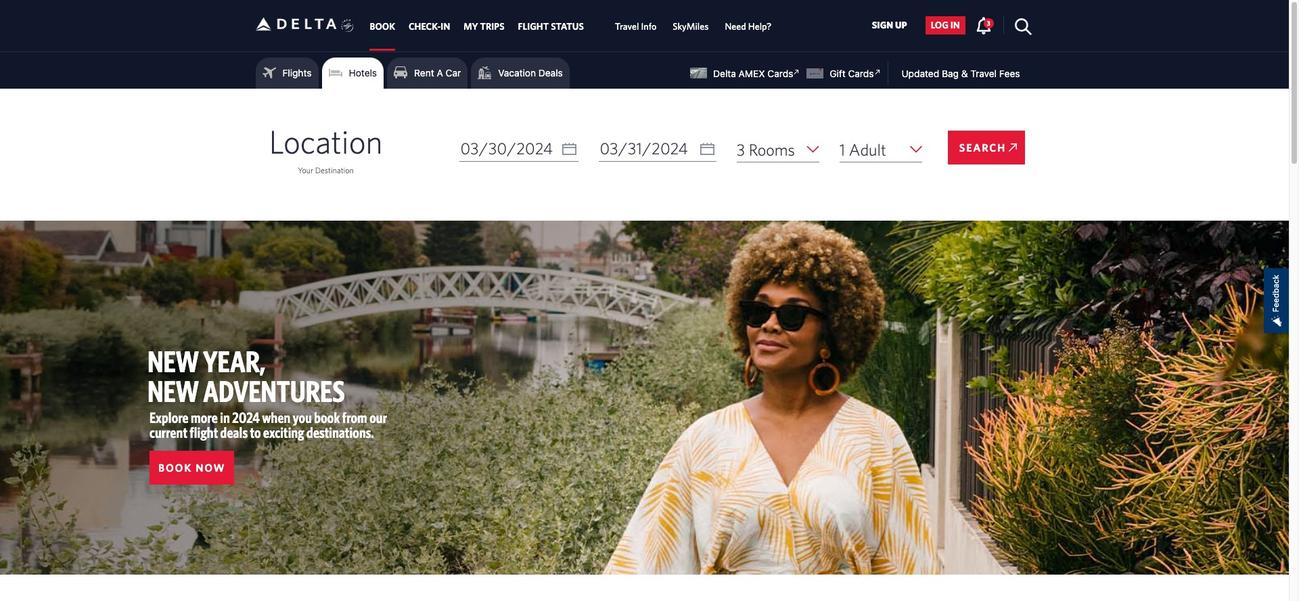 Task type: vqa. For each thing, say whether or not it's contained in the screenshot.
the SkyMiles link
yes



Task type: locate. For each thing, give the bounding box(es) containing it.
travel
[[615, 21, 639, 32], [971, 68, 997, 79]]

in right 'log'
[[951, 20, 960, 31]]

check-in link
[[409, 14, 450, 39]]

travel right &
[[971, 68, 997, 79]]

book now
[[158, 462, 226, 474]]

your
[[298, 165, 313, 175]]

explore more in 2024 when you book from our current flight deals to exciting destinations.
[[150, 409, 387, 441]]

sign up
[[872, 20, 908, 31]]

deals
[[539, 67, 563, 79]]

0 vertical spatial travel
[[615, 21, 639, 32]]

1 horizontal spatial cards
[[848, 68, 874, 79]]

flights link
[[262, 63, 312, 83]]

2 cards from the left
[[848, 68, 874, 79]]

1 new from the top
[[148, 344, 199, 378]]

cards
[[768, 68, 794, 79], [848, 68, 874, 79]]

this link opens another site in a new window that may not follow the same accessibility policies as delta air lines. image right gift
[[871, 66, 884, 79]]

book left now
[[158, 462, 192, 474]]

trips
[[480, 21, 505, 32]]

to
[[250, 424, 261, 441]]

book
[[370, 21, 395, 32], [158, 462, 192, 474]]

up
[[896, 20, 908, 31]]

location your destination
[[269, 123, 383, 175]]

1 horizontal spatial this link opens another site in a new window that may not follow the same accessibility policies as delta air lines. image
[[871, 66, 884, 79]]

cards right amex
[[768, 68, 794, 79]]

explore
[[150, 409, 189, 426]]

our
[[370, 409, 387, 426]]

this link opens another site in a new window that may not follow the same accessibility policies as delta air lines. image left gift
[[791, 66, 804, 79]]

help?
[[749, 21, 772, 32]]

1 vertical spatial travel
[[971, 68, 997, 79]]

1 this link opens another site in a new window that may not follow the same accessibility policies as delta air lines. image from the left
[[791, 66, 804, 79]]

0 horizontal spatial in
[[220, 409, 230, 426]]

travel info link
[[615, 14, 657, 39]]

gift cards link
[[807, 66, 884, 79]]

check-
[[409, 21, 441, 32]]

delta air lines image
[[256, 3, 337, 45]]

book right skyteam image
[[370, 21, 395, 32]]

gift cards
[[830, 68, 874, 79]]

sign up link
[[867, 16, 913, 34]]

bag
[[942, 68, 959, 79]]

need
[[725, 21, 746, 32]]

book for book
[[370, 21, 395, 32]]

this link opens another site in a new window that may not follow the same accessibility policies as delta air lines. image inside delta amex cards link
[[791, 66, 804, 79]]

0 horizontal spatial cards
[[768, 68, 794, 79]]

1 cards from the left
[[768, 68, 794, 79]]

flight
[[190, 424, 218, 441]]

None date field
[[459, 136, 578, 162], [599, 136, 717, 162], [459, 136, 578, 162], [599, 136, 717, 162]]

amex
[[739, 68, 765, 79]]

new
[[148, 344, 199, 378], [148, 374, 199, 408]]

rent a car link
[[394, 63, 461, 83]]

explore more in 2024 when you book from our current flight deals to exciting destinations. link
[[150, 409, 387, 441]]

0 horizontal spatial book
[[158, 462, 192, 474]]

this link opens another site in a new window that may not follow the same accessibility policies as delta air lines. image inside gift cards 'link'
[[871, 66, 884, 79]]

1 horizontal spatial in
[[951, 20, 960, 31]]

a
[[437, 67, 443, 79]]

hotels
[[349, 67, 377, 79]]

in
[[951, 20, 960, 31], [220, 409, 230, 426]]

0 vertical spatial in
[[951, 20, 960, 31]]

my trips link
[[464, 14, 505, 39]]

now
[[196, 462, 226, 474]]

0 horizontal spatial travel
[[615, 21, 639, 32]]

log in button
[[926, 16, 966, 34]]

new year, new adventures
[[148, 344, 345, 408]]

fees
[[1000, 68, 1020, 79]]

tab list containing book
[[363, 0, 780, 51]]

this link opens another site in a new window that may not follow the same accessibility policies as delta air lines. image
[[791, 66, 804, 79], [871, 66, 884, 79]]

check-in
[[409, 21, 450, 32]]

1 vertical spatial in
[[220, 409, 230, 426]]

1 vertical spatial book
[[158, 462, 192, 474]]

cards inside 'link'
[[848, 68, 874, 79]]

book
[[314, 409, 340, 426]]

need help?
[[725, 21, 772, 32]]

delta
[[714, 68, 736, 79]]

you
[[293, 409, 312, 426]]

cards right gift
[[848, 68, 874, 79]]

in right more
[[220, 409, 230, 426]]

car
[[446, 67, 461, 79]]

0 horizontal spatial this link opens another site in a new window that may not follow the same accessibility policies as delta air lines. image
[[791, 66, 804, 79]]

current
[[150, 424, 188, 441]]

rent a car
[[414, 67, 461, 79]]

vacation deals
[[498, 67, 563, 79]]

0 vertical spatial book
[[370, 21, 395, 32]]

1 horizontal spatial travel
[[971, 68, 997, 79]]

status
[[551, 21, 584, 32]]

book link
[[370, 14, 395, 39]]

3 link
[[976, 16, 994, 34]]

1 horizontal spatial book
[[370, 21, 395, 32]]

when
[[262, 409, 291, 426]]

2 this link opens another site in a new window that may not follow the same accessibility policies as delta air lines. image from the left
[[871, 66, 884, 79]]

tab list
[[363, 0, 780, 51]]

flights
[[283, 67, 312, 79]]

deals
[[220, 424, 248, 441]]

flight status link
[[518, 14, 584, 39]]

travel left info at the top of the page
[[615, 21, 639, 32]]

flight
[[518, 21, 549, 32]]



Task type: describe. For each thing, give the bounding box(es) containing it.
in
[[441, 21, 450, 32]]

need help? link
[[725, 14, 772, 39]]

log
[[931, 20, 949, 31]]

in inside explore more in 2024 when you book from our current flight deals to exciting destinations.
[[220, 409, 230, 426]]

travel info
[[615, 21, 657, 32]]

log in
[[931, 20, 960, 31]]

skymiles
[[673, 21, 709, 32]]

vacation
[[498, 67, 536, 79]]

2024
[[232, 409, 260, 426]]

travel inside tab list
[[615, 21, 639, 32]]

this link opens another site in a new window that may not follow the same accessibility policies as delta air lines. image for delta amex cards
[[791, 66, 804, 79]]

search button
[[949, 131, 1026, 164]]

more
[[191, 409, 218, 426]]

search
[[960, 141, 1007, 154]]

from
[[342, 409, 367, 426]]

book for book now
[[158, 462, 192, 474]]

updated
[[902, 68, 940, 79]]

skyteam image
[[341, 5, 354, 47]]

in inside log in button
[[951, 20, 960, 31]]

destination
[[315, 165, 354, 175]]

skymiles link
[[673, 14, 709, 39]]

adventures
[[203, 374, 345, 408]]

destinations.
[[307, 424, 374, 441]]

updated bag & travel fees
[[902, 68, 1020, 79]]

gift
[[830, 68, 846, 79]]

updated bag & travel fees link
[[888, 68, 1020, 79]]

2 new from the top
[[148, 374, 199, 408]]

year,
[[203, 344, 265, 378]]

&
[[962, 68, 968, 79]]

book now link
[[150, 451, 235, 485]]

vacation deals link
[[478, 63, 563, 83]]

sign
[[872, 20, 894, 31]]

location
[[269, 123, 383, 160]]

info
[[641, 21, 657, 32]]

flight status
[[518, 21, 584, 32]]

3
[[987, 19, 991, 27]]

my
[[464, 21, 478, 32]]

this link opens another site in a new window that may not follow the same accessibility policies as delta air lines. image for gift cards
[[871, 66, 884, 79]]

exciting
[[263, 424, 304, 441]]

delta amex cards link
[[691, 66, 804, 79]]

hotels link
[[329, 63, 377, 83]]

delta amex cards
[[714, 68, 794, 79]]

my trips
[[464, 21, 505, 32]]

rent
[[414, 67, 434, 79]]



